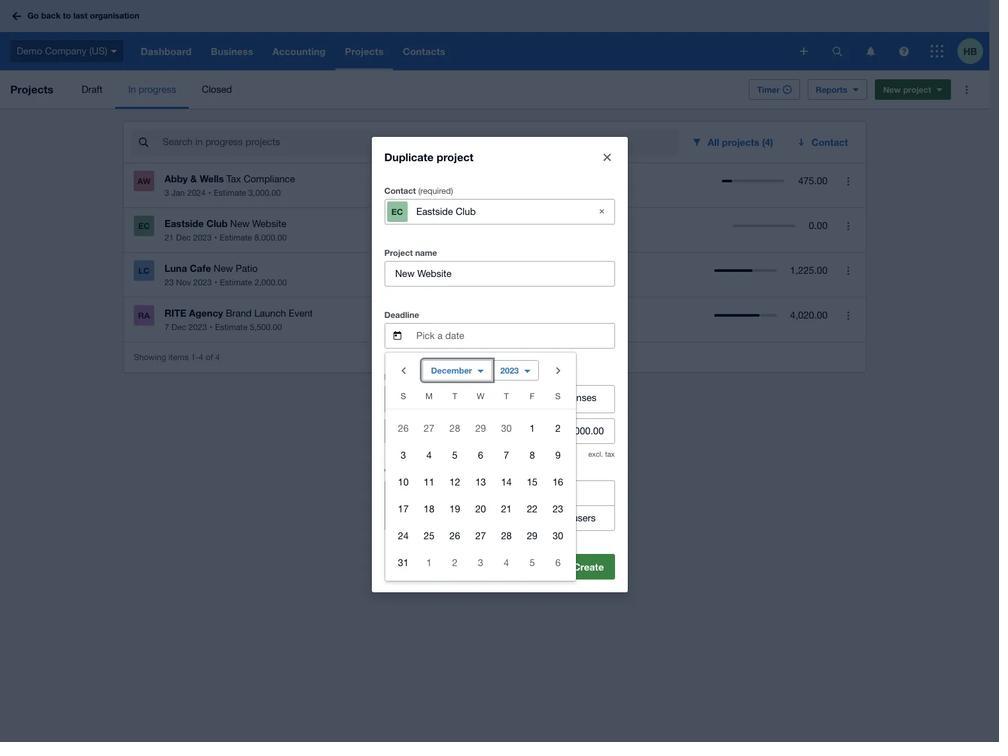 Task type: describe. For each thing, give the bounding box(es) containing it.
2 s from the left
[[556, 392, 561, 401]]

estimate inside duplicate project dialog
[[385, 372, 420, 382]]

5,500.00
[[250, 323, 282, 332]]

launch
[[254, 308, 286, 319]]

rite
[[165, 307, 186, 319]]

deadline
[[385, 310, 419, 320]]

demo company (us) button
[[0, 32, 131, 70]]

private: admin, standard, or assigned users
[[409, 513, 596, 524]]

m
[[426, 392, 433, 401]]

1 t from the left
[[453, 392, 458, 401]]

items
[[169, 353, 189, 362]]

wed dec 20 2023 cell
[[468, 496, 494, 522]]

this
[[442, 467, 456, 477]]

mon dec 25 2023 cell
[[416, 523, 442, 549]]

all projects (4)
[[708, 136, 774, 148]]

progress
[[139, 84, 176, 95]]

close image
[[604, 153, 611, 161]]

estimate inside luna cafe new patio 23 nov 2023 • estimate 2,000.00
[[220, 278, 252, 288]]

23
[[165, 278, 174, 288]]

thu dec 07 2023 cell
[[494, 442, 520, 468]]

sun dec 24 2023 cell
[[386, 523, 416, 549]]

dec inside eastside club new website 21 dec 2023 • estimate 8,000.00
[[176, 233, 191, 243]]

3 row from the top
[[386, 442, 576, 468]]

estimate inside abby & wells tax compliance 3 jan 2024 • estimate 3,000.00
[[214, 188, 246, 198]]

showing items 1-4 of 4
[[134, 353, 220, 362]]

to inside duplicate project dialog
[[529, 488, 538, 499]]

Deadline field
[[415, 324, 614, 348]]

next month image
[[546, 358, 571, 383]]

mon dec 11 2023 cell
[[416, 469, 442, 495]]

• inside rite agency brand launch event 7 dec 2023 • estimate 5,500.00
[[210, 323, 213, 332]]

draft link
[[69, 70, 115, 109]]

create button
[[563, 554, 615, 580]]

view
[[422, 467, 440, 477]]

svg image inside 'demo company (us)' popup button
[[111, 50, 117, 53]]

ec inside dialog
[[392, 207, 403, 217]]

& inside duplicate project dialog
[[502, 392, 508, 403]]

mon dec 18 2023 cell
[[416, 496, 442, 522]]

public: anyone with access to projects
[[409, 488, 576, 499]]

tasks
[[477, 392, 499, 403]]

tue dec 26 2023 cell
[[442, 523, 468, 549]]

sun dec 03 2023 cell
[[386, 442, 416, 468]]

6 row from the top
[[386, 522, 576, 549]]

assigned
[[531, 513, 570, 524]]

from
[[454, 392, 474, 403]]

showing
[[134, 353, 166, 362]]

aw
[[137, 176, 151, 186]]

• inside abby & wells tax compliance 3 jan 2024 • estimate 3,000.00
[[208, 188, 211, 198]]

Find or create a contact field
[[415, 199, 584, 224]]

private:
[[409, 513, 441, 524]]

21
[[165, 233, 174, 243]]

demo
[[17, 45, 42, 56]]

sat dec 02 2023 cell
[[545, 415, 576, 441]]

excl. tax
[[589, 451, 615, 458]]

who can view this project
[[385, 467, 487, 477]]

1 s from the left
[[401, 392, 406, 401]]

2 row from the top
[[386, 415, 576, 442]]

3
[[165, 188, 169, 198]]

estimated
[[511, 392, 553, 403]]

hb banner
[[0, 0, 990, 70]]

go back to last organisation
[[28, 10, 139, 21]]

2 t from the left
[[504, 392, 509, 401]]

luna
[[165, 263, 187, 274]]

website
[[252, 218, 287, 229]]

new project
[[884, 85, 932, 95]]

patio
[[236, 263, 258, 274]]

duplicate project dialog
[[372, 137, 628, 593]]

can
[[405, 467, 419, 477]]

all projects (4) button
[[684, 129, 784, 155]]

e.g. 10,000.00 field
[[385, 419, 614, 443]]

fri dec 29 2023 cell
[[520, 523, 545, 549]]

admin,
[[444, 513, 474, 524]]

fri dec 08 2023 cell
[[520, 442, 545, 468]]

2023 inside eastside club new website 21 dec 2023 • estimate 8,000.00
[[193, 233, 212, 243]]

name
[[415, 248, 437, 258]]

company
[[45, 45, 87, 56]]

timer
[[758, 85, 780, 95]]

• inside eastside club new website 21 dec 2023 • estimate 8,000.00
[[214, 233, 217, 243]]

tax
[[227, 174, 241, 184]]

new for eastside club
[[230, 218, 250, 229]]

hb button
[[958, 32, 990, 70]]

1-
[[191, 353, 199, 362]]

standard,
[[477, 513, 517, 524]]

eastside
[[165, 218, 204, 229]]

estimate inside rite agency brand launch event 7 dec 2023 • estimate 5,500.00
[[215, 323, 248, 332]]

club
[[207, 218, 228, 229]]

8,000.00
[[255, 233, 287, 243]]

2 horizontal spatial svg image
[[899, 46, 909, 56]]

eastside club new website 21 dec 2023 • estimate 8,000.00
[[165, 218, 287, 243]]

& inside abby & wells tax compliance 3 jan 2024 • estimate 3,000.00
[[191, 173, 197, 184]]

4 row from the top
[[386, 468, 576, 495]]

nov
[[176, 278, 191, 288]]

wed dec 27 2023 cell
[[468, 523, 494, 549]]

wed dec 13 2023 cell
[[468, 469, 494, 495]]

contact for contact
[[812, 136, 849, 148]]

estimate inside eastside club new website 21 dec 2023 • estimate 8,000.00
[[220, 233, 252, 243]]

svg image inside go back to last organisation link
[[12, 12, 21, 20]]

sun dec 17 2023 cell
[[386, 496, 416, 522]]

calculate from tasks & estimated expenses
[[411, 392, 597, 403]]

• inside luna cafe new patio 23 nov 2023 • estimate 2,000.00
[[215, 278, 217, 288]]

mon dec 04 2023 cell
[[416, 442, 442, 468]]

lc
[[139, 266, 150, 276]]

or
[[520, 513, 529, 524]]

Project name field
[[385, 262, 614, 286]]

rite agency brand launch event 7 dec 2023 • estimate 5,500.00
[[165, 307, 313, 332]]

cafe
[[190, 263, 211, 274]]

to inside 'hb' "banner"
[[63, 10, 71, 21]]

grid containing s
[[386, 388, 576, 576]]

7
[[165, 323, 169, 332]]

2024
[[187, 188, 206, 198]]

users
[[573, 513, 596, 524]]

0.00
[[809, 220, 828, 231]]



Task type: vqa. For each thing, say whether or not it's contained in the screenshot.
'475.00'
yes



Task type: locate. For each thing, give the bounding box(es) containing it.
contact for contact (required)
[[385, 185, 416, 196]]

row group
[[386, 415, 576, 576]]

• up 'agency'
[[215, 278, 217, 288]]

excl.
[[589, 451, 603, 458]]

luna cafe new patio 23 nov 2023 • estimate 2,000.00
[[165, 263, 287, 288]]

tue dec 05 2023 cell
[[442, 442, 468, 468]]

4 right of
[[215, 353, 220, 362]]

projects inside group
[[541, 488, 576, 499]]

clear image
[[589, 199, 615, 224]]

5 row from the top
[[386, 495, 576, 522]]

row containing s
[[386, 388, 576, 410]]

1 horizontal spatial projects
[[541, 488, 576, 499]]

2,000.00
[[255, 278, 287, 288]]

f
[[530, 392, 535, 401]]

contact inside popup button
[[812, 136, 849, 148]]

t right "tasks"
[[504, 392, 509, 401]]

0 horizontal spatial &
[[191, 173, 197, 184]]

1 horizontal spatial &
[[502, 392, 508, 403]]

sun dec 31 2023 cell
[[386, 550, 416, 575]]

last
[[73, 10, 88, 21]]

1 horizontal spatial 4
[[215, 353, 220, 362]]

reports
[[816, 85, 848, 95]]

to left last
[[63, 10, 71, 21]]

sat dec 23 2023 cell
[[545, 496, 576, 522]]

s right f
[[556, 392, 561, 401]]

0 vertical spatial contact
[[812, 136, 849, 148]]

agency
[[189, 307, 223, 319]]

estimate down brand
[[215, 323, 248, 332]]

1 vertical spatial ec
[[138, 221, 150, 231]]

row
[[386, 388, 576, 410], [386, 415, 576, 442], [386, 442, 576, 468], [386, 468, 576, 495], [386, 495, 576, 522], [386, 522, 576, 549]]

& up 2024
[[191, 173, 197, 184]]

brand
[[226, 308, 252, 319]]

svg image up reports popup button
[[801, 47, 808, 55]]

tue dec 12 2023 cell
[[442, 469, 468, 495]]

estimate down club
[[220, 233, 252, 243]]

project for duplicate project
[[437, 150, 474, 164]]

1 horizontal spatial s
[[556, 392, 561, 401]]

1 vertical spatial contact
[[385, 185, 416, 196]]

svg image
[[931, 45, 944, 58], [833, 46, 842, 56], [867, 46, 875, 56], [111, 50, 117, 53]]

svg image left go
[[12, 12, 21, 20]]

2 vertical spatial project
[[459, 467, 487, 477]]

closed
[[202, 84, 232, 95]]

expenses
[[556, 392, 597, 403]]

group containing december
[[386, 353, 576, 581]]

new inside popup button
[[884, 85, 901, 95]]

svg image up new project
[[899, 46, 909, 56]]

2023 inside luna cafe new patio 23 nov 2023 • estimate 2,000.00
[[193, 278, 212, 288]]

0 horizontal spatial svg image
[[12, 12, 21, 20]]

0 vertical spatial project
[[904, 85, 932, 95]]

s left m
[[401, 392, 406, 401]]

event
[[289, 308, 313, 319]]

anyone
[[441, 488, 473, 499]]

of
[[206, 353, 213, 362]]

0 vertical spatial ec
[[392, 207, 403, 217]]

estimate
[[214, 188, 246, 198], [220, 233, 252, 243], [220, 278, 252, 288], [215, 323, 248, 332], [385, 372, 420, 382]]

Search in progress projects search field
[[161, 130, 679, 154]]

new right cafe
[[214, 263, 233, 274]]

projects down the demo
[[10, 83, 53, 96]]

fri dec 22 2023 cell
[[520, 496, 545, 522]]

2023 down 'agency'
[[189, 323, 207, 332]]

hb
[[964, 45, 978, 57]]

ec left eastside on the left of the page
[[138, 221, 150, 231]]

estimate up the calculate
[[385, 372, 420, 382]]

0 horizontal spatial 4
[[199, 353, 204, 362]]

jan
[[172, 188, 185, 198]]

0 horizontal spatial to
[[63, 10, 71, 21]]

in
[[128, 84, 136, 95]]

new project button
[[875, 79, 952, 100]]

1 horizontal spatial ec
[[392, 207, 403, 217]]

(4)
[[763, 136, 774, 148]]

thu dec 21 2023 cell
[[494, 496, 520, 522]]

fri dec 01 2023 cell
[[520, 415, 545, 441]]

&
[[191, 173, 197, 184], [502, 392, 508, 403]]

draft
[[82, 84, 103, 95]]

projects
[[722, 136, 760, 148]]

go
[[28, 10, 39, 21]]

0 vertical spatial projects
[[10, 83, 53, 96]]

access
[[496, 488, 527, 499]]

fri dec 15 2023 cell
[[520, 469, 545, 495]]

go back to last organisation link
[[8, 5, 147, 27]]

duplicate
[[385, 150, 434, 164]]

navigation inside 'hb' "banner"
[[131, 32, 792, 70]]

contact inside duplicate project dialog
[[385, 185, 416, 196]]

reports button
[[808, 79, 868, 100]]

back
[[41, 10, 61, 21]]

in progress
[[128, 84, 176, 95]]

• down club
[[214, 233, 217, 243]]

1 vertical spatial projects
[[541, 488, 576, 499]]

3,000.00
[[249, 188, 281, 198]]

0 horizontal spatial projects
[[10, 83, 53, 96]]

navigation
[[131, 32, 792, 70]]

demo company (us)
[[17, 45, 107, 56]]

project
[[385, 248, 413, 258]]

abby
[[165, 173, 188, 184]]

to
[[63, 10, 71, 21], [529, 488, 538, 499]]

new
[[884, 85, 901, 95], [230, 218, 250, 229], [214, 263, 233, 274]]

group containing public: anyone with access to projects
[[385, 481, 615, 531]]

2023
[[193, 233, 212, 243], [193, 278, 212, 288], [189, 323, 207, 332], [501, 365, 519, 376]]

0 horizontal spatial ec
[[138, 221, 150, 231]]

wed dec 06 2023 cell
[[468, 442, 494, 468]]

wells
[[200, 173, 224, 184]]

projects up assigned
[[541, 488, 576, 499]]

1 horizontal spatial to
[[529, 488, 538, 499]]

new right reports popup button
[[884, 85, 901, 95]]

last month image
[[391, 358, 416, 383]]

2023 inside rite agency brand launch event 7 dec 2023 • estimate 5,500.00
[[189, 323, 207, 332]]

closed link
[[189, 70, 245, 109]]

1 row from the top
[[386, 388, 576, 410]]

0 vertical spatial &
[[191, 173, 197, 184]]

1 vertical spatial &
[[502, 392, 508, 403]]

1,225.00
[[791, 265, 828, 276]]

& right "tasks"
[[502, 392, 508, 403]]

timer button
[[749, 79, 800, 100]]

duplicate project
[[385, 150, 474, 164]]

475.00
[[799, 175, 828, 186]]

2 vertical spatial new
[[214, 263, 233, 274]]

1 horizontal spatial svg image
[[801, 47, 808, 55]]

in progress link
[[115, 70, 189, 109]]

all
[[708, 136, 720, 148]]

thu dec 14 2023 cell
[[494, 469, 520, 495]]

with
[[476, 488, 494, 499]]

1 vertical spatial to
[[529, 488, 538, 499]]

1 vertical spatial new
[[230, 218, 250, 229]]

contact (required)
[[385, 185, 453, 196]]

ra
[[138, 311, 150, 321]]

1 horizontal spatial t
[[504, 392, 509, 401]]

dec inside rite agency brand launch event 7 dec 2023 • estimate 5,500.00
[[172, 323, 186, 332]]

sat dec 09 2023 cell
[[545, 442, 576, 468]]

•
[[208, 188, 211, 198], [214, 233, 217, 243], [215, 278, 217, 288], [210, 323, 213, 332]]

close button
[[595, 144, 620, 170]]

4,020.00
[[791, 310, 828, 321]]

2023 up calculate from tasks & estimated expenses
[[501, 365, 519, 376]]

s
[[401, 392, 406, 401], [556, 392, 561, 401]]

new inside eastside club new website 21 dec 2023 • estimate 8,000.00
[[230, 218, 250, 229]]

2023 inside group
[[501, 365, 519, 376]]

1 vertical spatial dec
[[172, 323, 186, 332]]

t right the calculate
[[453, 392, 458, 401]]

• down 'agency'
[[210, 323, 213, 332]]

0 horizontal spatial t
[[453, 392, 458, 401]]

abby & wells tax compliance 3 jan 2024 • estimate 3,000.00
[[165, 173, 295, 198]]

group
[[386, 353, 576, 581], [385, 481, 615, 531]]

contact down the duplicate
[[385, 185, 416, 196]]

(required)
[[418, 186, 453, 196]]

sat dec 16 2023 cell
[[545, 469, 576, 495]]

sun dec 10 2023 cell
[[386, 469, 416, 495]]

w
[[477, 392, 485, 401]]

0 vertical spatial to
[[63, 10, 71, 21]]

thu dec 28 2023 cell
[[494, 523, 520, 549]]

dec
[[176, 233, 191, 243], [172, 323, 186, 332]]

projects
[[10, 83, 53, 96], [541, 488, 576, 499]]

public:
[[409, 488, 438, 499]]

tax
[[605, 451, 615, 458]]

contact up 475.00
[[812, 136, 849, 148]]

svg image
[[12, 12, 21, 20], [899, 46, 909, 56], [801, 47, 808, 55]]

december
[[431, 365, 472, 376]]

0 horizontal spatial contact
[[385, 185, 416, 196]]

4 left of
[[199, 353, 204, 362]]

new for luna cafe
[[214, 263, 233, 274]]

2 4 from the left
[[215, 353, 220, 362]]

1 horizontal spatial contact
[[812, 136, 849, 148]]

contact button
[[789, 129, 859, 155]]

grid
[[386, 388, 576, 576]]

who
[[385, 467, 402, 477]]

estimate down tax
[[214, 188, 246, 198]]

2023 down club
[[193, 233, 212, 243]]

(us)
[[89, 45, 107, 56]]

estimate down patio
[[220, 278, 252, 288]]

1 4 from the left
[[199, 353, 204, 362]]

dec right 7 on the top of the page
[[172, 323, 186, 332]]

1 vertical spatial project
[[437, 150, 474, 164]]

• right 2024
[[208, 188, 211, 198]]

to right 'access'
[[529, 488, 538, 499]]

compliance
[[244, 174, 295, 184]]

0 horizontal spatial s
[[401, 392, 406, 401]]

0 vertical spatial dec
[[176, 233, 191, 243]]

2023 down cafe
[[193, 278, 212, 288]]

t
[[453, 392, 458, 401], [504, 392, 509, 401]]

create
[[574, 561, 604, 573]]

dec right 21
[[176, 233, 191, 243]]

sat dec 30 2023 cell
[[545, 523, 576, 549]]

ec down contact (required) at left
[[392, 207, 403, 217]]

4
[[199, 353, 204, 362], [215, 353, 220, 362]]

group inside duplicate project dialog
[[385, 481, 615, 531]]

project inside popup button
[[904, 85, 932, 95]]

new inside luna cafe new patio 23 nov 2023 • estimate 2,000.00
[[214, 263, 233, 274]]

tue dec 19 2023 cell
[[442, 496, 468, 522]]

0 vertical spatial new
[[884, 85, 901, 95]]

new right club
[[230, 218, 250, 229]]

calculate
[[411, 392, 452, 403]]

project for new project
[[904, 85, 932, 95]]



